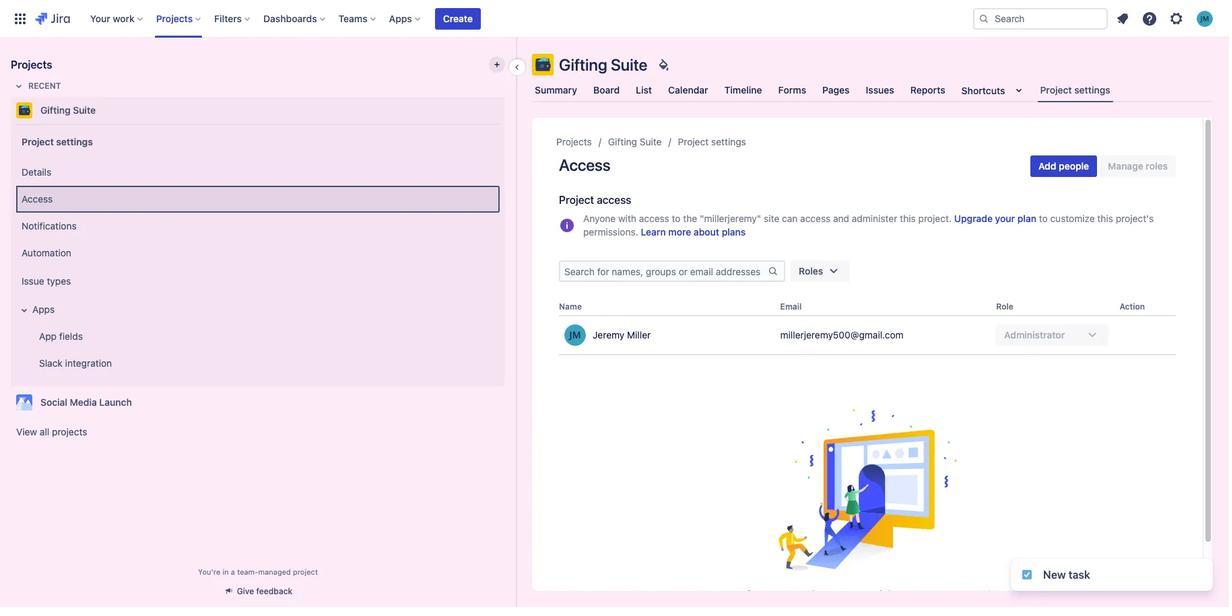 Task type: describe. For each thing, give the bounding box(es) containing it.
filters button
[[210, 8, 255, 29]]

list
[[636, 84, 652, 96]]

0 horizontal spatial projects
[[11, 59, 52, 71]]

great
[[912, 587, 948, 606]]

view all projects
[[16, 426, 87, 438]]

new task button
[[1011, 559, 1213, 591]]

upgrade
[[954, 213, 993, 224]]

2 horizontal spatial project settings
[[1040, 84, 1111, 96]]

feedback
[[256, 587, 293, 597]]

create button
[[435, 8, 481, 29]]

project down calendar link
[[678, 136, 709, 148]]

team!
[[952, 587, 992, 606]]

upgrade your plan link
[[954, 212, 1037, 226]]

the
[[683, 213, 697, 224]]

teams
[[339, 12, 368, 24]]

to customize this project's permissions.
[[583, 213, 1154, 238]]

roles
[[799, 265, 823, 277]]

pages
[[823, 84, 850, 96]]

projects link
[[556, 134, 592, 150]]

media
[[70, 397, 97, 408]]

site
[[764, 213, 780, 224]]

view
[[16, 426, 37, 438]]

slack
[[39, 357, 63, 369]]

collapse recent projects image
[[11, 78, 27, 94]]

Search field
[[973, 8, 1108, 29]]

social media launch
[[40, 397, 132, 408]]

0 vertical spatial a
[[231, 568, 235, 577]]

your work button
[[86, 8, 148, 29]]

automation
[[22, 247, 71, 258]]

new task
[[1043, 569, 1090, 581]]

details link
[[16, 159, 500, 186]]

open roles dropdown image
[[826, 263, 842, 280]]

summary
[[535, 84, 577, 96]]

pages link
[[820, 78, 852, 102]]

2 vertical spatial gifting suite
[[608, 136, 662, 148]]

apps button
[[385, 8, 426, 29]]

add to starred image for social media launch
[[501, 395, 517, 411]]

notifications
[[22, 220, 77, 231]]

jeremy miller
[[593, 330, 651, 341]]

task icon image
[[1022, 570, 1033, 581]]

app fields link
[[24, 323, 500, 350]]

this inside the to customize this project's permissions.
[[1098, 213, 1113, 224]]

project access image
[[559, 218, 575, 234]]

project
[[293, 568, 318, 577]]

issue
[[22, 275, 44, 287]]

permissions.
[[583, 226, 638, 238]]

new
[[1043, 569, 1066, 581]]

help image
[[1142, 10, 1158, 27]]

1 horizontal spatial a
[[900, 587, 909, 606]]

tab list containing project settings
[[524, 78, 1221, 102]]

1 vertical spatial with
[[867, 587, 897, 606]]

social
[[40, 397, 67, 408]]

project up project access 'icon'
[[559, 194, 594, 206]]

dashboards
[[263, 12, 317, 24]]

set background color image
[[656, 57, 672, 73]]

0 horizontal spatial access
[[597, 194, 631, 206]]

automation link
[[16, 240, 500, 267]]

0 vertical spatial gifting suite link
[[11, 97, 500, 124]]

shortcuts
[[962, 85, 1005, 96]]

add people
[[1039, 160, 1089, 172]]

slack integration
[[39, 357, 112, 369]]

plans
[[722, 226, 746, 238]]

give
[[237, 587, 254, 597]]

can
[[782, 213, 798, 224]]

timeline
[[724, 84, 762, 96]]

add
[[1039, 160, 1056, 172]]

all
[[40, 426, 49, 438]]

primary element
[[8, 0, 973, 37]]

plan
[[1018, 213, 1037, 224]]

project right shortcuts 'popup button'
[[1040, 84, 1072, 96]]

people and their roles element
[[559, 298, 1176, 356]]

action
[[1120, 302, 1145, 312]]

reports link
[[908, 78, 948, 102]]

work for your
[[113, 12, 135, 24]]

2 vertical spatial suite
[[640, 136, 662, 148]]

list link
[[633, 78, 655, 102]]

your profile and settings image
[[1197, 10, 1213, 27]]

anyone
[[583, 213, 616, 224]]

notifications link
[[16, 213, 500, 240]]

0 vertical spatial gifting suite
[[559, 55, 648, 74]]

board link
[[591, 78, 622, 102]]

slack integration link
[[24, 350, 500, 377]]

fields
[[59, 330, 83, 342]]

projects
[[52, 426, 87, 438]]

banner containing your work
[[0, 0, 1229, 38]]

apps inside dropdown button
[[389, 12, 412, 24]]

1 to from the left
[[672, 213, 681, 224]]

role
[[996, 302, 1014, 312]]

team-
[[237, 568, 258, 577]]

recent
[[28, 81, 61, 91]]

app
[[39, 330, 57, 342]]

group containing details
[[13, 155, 500, 381]]

add people button
[[1031, 156, 1097, 177]]

learn more about plans
[[641, 226, 746, 238]]

to inside the to customize this project's permissions.
[[1039, 213, 1048, 224]]

settings image
[[1169, 10, 1185, 27]]

projects for projects link
[[556, 136, 592, 148]]

forms link
[[776, 78, 809, 102]]

your work
[[90, 12, 135, 24]]

forms
[[778, 84, 806, 96]]

social media launch link
[[11, 389, 500, 416]]

1 horizontal spatial access
[[639, 213, 669, 224]]

learn more about plans link
[[641, 226, 746, 239]]

give feedback
[[237, 587, 293, 597]]

types
[[47, 275, 71, 287]]

0 horizontal spatial gifting
[[40, 104, 70, 116]]

appswitcher icon image
[[12, 10, 28, 27]]



Task type: locate. For each thing, give the bounding box(es) containing it.
1 horizontal spatial work
[[785, 587, 820, 606]]

email
[[780, 302, 802, 312]]

great
[[743, 587, 782, 606]]

0 horizontal spatial this
[[900, 213, 916, 224]]

0 horizontal spatial a
[[231, 568, 235, 577]]

2 this from the left
[[1098, 213, 1113, 224]]

apps inside button
[[32, 303, 55, 315]]

projects up recent
[[11, 59, 52, 71]]

Search for names, groups or email addresses text field
[[560, 262, 768, 281]]

projects left filters
[[156, 12, 193, 24]]

your
[[995, 213, 1015, 224]]

apps
[[389, 12, 412, 24], [32, 303, 55, 315]]

starts
[[823, 587, 864, 606]]

settings
[[1074, 84, 1111, 96], [56, 136, 93, 147], [711, 136, 746, 148]]

access right can
[[800, 213, 831, 224]]

0 vertical spatial access
[[559, 156, 610, 174]]

board
[[593, 84, 620, 96]]

projects for projects popup button
[[156, 12, 193, 24]]

roles button
[[791, 261, 850, 282]]

project up details on the top of page
[[22, 136, 54, 147]]

great work starts with a great team!
[[743, 587, 992, 606]]

banner
[[0, 0, 1229, 38]]

project.
[[918, 213, 952, 224]]

projects inside popup button
[[156, 12, 193, 24]]

this left project.
[[900, 213, 916, 224]]

apps up app
[[32, 303, 55, 315]]

search image
[[979, 13, 989, 24]]

this
[[900, 213, 916, 224], [1098, 213, 1113, 224]]

summary link
[[532, 78, 580, 102]]

administer
[[852, 213, 897, 224]]

and
[[833, 213, 849, 224]]

tab list
[[524, 78, 1221, 102]]

customize
[[1050, 213, 1095, 224]]

projects
[[156, 12, 193, 24], [11, 59, 52, 71], [556, 136, 592, 148]]

project settings for project settings link
[[678, 136, 746, 148]]

1 horizontal spatial access
[[559, 156, 610, 174]]

projects down "summary" link
[[556, 136, 592, 148]]

gifting up board
[[559, 55, 607, 74]]

1 horizontal spatial settings
[[711, 136, 746, 148]]

a
[[231, 568, 235, 577], [900, 587, 909, 606]]

0 horizontal spatial settings
[[56, 136, 93, 147]]

gifting suite link
[[11, 97, 500, 124], [608, 134, 662, 150]]

2 horizontal spatial settings
[[1074, 84, 1111, 96]]

work for great
[[785, 587, 820, 606]]

this left project's
[[1098, 213, 1113, 224]]

access inside group
[[22, 193, 53, 204]]

0 horizontal spatial project settings
[[22, 136, 93, 147]]

issues
[[866, 84, 894, 96]]

gifting right projects link
[[608, 136, 637, 148]]

dashboards button
[[259, 8, 330, 29]]

create
[[443, 12, 473, 24]]

teams button
[[335, 8, 381, 29]]

gifting down recent
[[40, 104, 70, 116]]

access down details on the top of page
[[22, 193, 53, 204]]

2 vertical spatial gifting
[[608, 136, 637, 148]]

reports
[[910, 84, 945, 96]]

details
[[22, 166, 51, 178]]

expand image
[[16, 302, 32, 319]]

filters
[[214, 12, 242, 24]]

1 group from the top
[[13, 124, 500, 385]]

settings for group containing project settings
[[56, 136, 93, 147]]

to
[[672, 213, 681, 224], [1039, 213, 1048, 224]]

1 horizontal spatial project settings
[[678, 136, 746, 148]]

issue types
[[22, 275, 71, 287]]

1 horizontal spatial this
[[1098, 213, 1113, 224]]

projects button
[[152, 8, 206, 29]]

task
[[1069, 569, 1090, 581]]

0 horizontal spatial gifting suite link
[[11, 97, 500, 124]]

gifting suite link up details link
[[11, 97, 500, 124]]

in
[[223, 568, 229, 577]]

more
[[668, 226, 691, 238]]

1 this from the left
[[900, 213, 916, 224]]

1 vertical spatial gifting suite link
[[608, 134, 662, 150]]

settings for project settings link
[[711, 136, 746, 148]]

to up more
[[672, 213, 681, 224]]

1 add to starred image from the top
[[501, 102, 517, 119]]

1 vertical spatial apps
[[32, 303, 55, 315]]

0 horizontal spatial work
[[113, 12, 135, 24]]

calendar link
[[666, 78, 711, 102]]

0 horizontal spatial apps
[[32, 303, 55, 315]]

group containing project settings
[[13, 124, 500, 385]]

work
[[113, 12, 135, 24], [785, 587, 820, 606]]

give feedback button
[[215, 581, 301, 603]]

1 vertical spatial gifting
[[40, 104, 70, 116]]

0 horizontal spatial access
[[22, 193, 53, 204]]

1 horizontal spatial gifting suite link
[[608, 134, 662, 150]]

2 to from the left
[[1039, 213, 1048, 224]]

0 vertical spatial suite
[[611, 55, 648, 74]]

launch
[[99, 397, 132, 408]]

gifting suite link down list "link"
[[608, 134, 662, 150]]

access
[[597, 194, 631, 206], [639, 213, 669, 224], [800, 213, 831, 224]]

0 vertical spatial work
[[113, 12, 135, 24]]

add to starred image for gifting suite
[[501, 102, 517, 119]]

work inside dropdown button
[[113, 12, 135, 24]]

timeline link
[[722, 78, 765, 102]]

learn
[[641, 226, 666, 238]]

1 horizontal spatial to
[[1039, 213, 1048, 224]]

work right great
[[785, 587, 820, 606]]

2 add to starred image from the top
[[501, 395, 517, 411]]

project's
[[1116, 213, 1154, 224]]

gifting suite down recent
[[40, 104, 96, 116]]

0 horizontal spatial to
[[672, 213, 681, 224]]

a left the great
[[900, 587, 909, 606]]

1 vertical spatial projects
[[11, 59, 52, 71]]

0 vertical spatial projects
[[156, 12, 193, 24]]

a right in
[[231, 568, 235, 577]]

project settings for group containing project settings
[[22, 136, 93, 147]]

integration
[[65, 357, 112, 369]]

1 horizontal spatial projects
[[156, 12, 193, 24]]

gifting suite up board
[[559, 55, 648, 74]]

project settings inside group
[[22, 136, 93, 147]]

shortcuts button
[[959, 78, 1030, 102]]

2 group from the top
[[13, 155, 500, 381]]

access down projects link
[[559, 156, 610, 174]]

2 horizontal spatial access
[[800, 213, 831, 224]]

add to starred image
[[501, 102, 517, 119], [501, 395, 517, 411]]

settings inside group
[[56, 136, 93, 147]]

2 horizontal spatial gifting
[[608, 136, 637, 148]]

1 horizontal spatial apps
[[389, 12, 412, 24]]

apps right teams popup button
[[389, 12, 412, 24]]

you're in a team-managed project
[[198, 568, 318, 577]]

jeremy
[[593, 330, 625, 341]]

to right plan at the right of page
[[1039, 213, 1048, 224]]

access up anyone
[[597, 194, 631, 206]]

project access
[[559, 194, 631, 206]]

notifications image
[[1115, 10, 1131, 27]]

apps button
[[16, 296, 500, 323]]

name
[[559, 302, 582, 312]]

with up "permissions."
[[618, 213, 637, 224]]

0 horizontal spatial with
[[618, 213, 637, 224]]

issues link
[[863, 78, 897, 102]]

gifting suite down list "link"
[[608, 136, 662, 148]]

managed
[[258, 568, 291, 577]]

issue types link
[[16, 267, 500, 296]]

access
[[559, 156, 610, 174], [22, 193, 53, 204]]

1 vertical spatial access
[[22, 193, 53, 204]]

access up learn
[[639, 213, 669, 224]]

1 vertical spatial gifting suite
[[40, 104, 96, 116]]

1 vertical spatial add to starred image
[[501, 395, 517, 411]]

"millerjeremy"
[[700, 213, 761, 224]]

create project image
[[492, 59, 502, 70]]

project inside group
[[22, 136, 54, 147]]

1 horizontal spatial with
[[867, 587, 897, 606]]

project settings link
[[678, 134, 746, 150]]

people
[[1059, 160, 1089, 172]]

2 horizontal spatial projects
[[556, 136, 592, 148]]

0 vertical spatial add to starred image
[[501, 102, 517, 119]]

group
[[13, 124, 500, 385], [13, 155, 500, 381]]

millerjeremy500@gmail.com
[[780, 329, 904, 341]]

anyone with access to the "millerjeremy" site can access and administer this project. upgrade your plan
[[583, 213, 1037, 224]]

work right your
[[113, 12, 135, 24]]

with right starts
[[867, 587, 897, 606]]

0 vertical spatial apps
[[389, 12, 412, 24]]

0 vertical spatial gifting
[[559, 55, 607, 74]]

jira image
[[35, 10, 70, 27], [35, 10, 70, 27]]

you're
[[198, 568, 220, 577]]

0 vertical spatial with
[[618, 213, 637, 224]]

about
[[694, 226, 719, 238]]

project
[[1040, 84, 1072, 96], [22, 136, 54, 147], [678, 136, 709, 148], [559, 194, 594, 206]]

1 vertical spatial work
[[785, 587, 820, 606]]

2 vertical spatial projects
[[556, 136, 592, 148]]

1 vertical spatial suite
[[73, 104, 96, 116]]

1 vertical spatial a
[[900, 587, 909, 606]]

1 horizontal spatial gifting
[[559, 55, 607, 74]]

miller
[[627, 330, 651, 341]]



Task type: vqa. For each thing, say whether or not it's contained in the screenshot.
Settings within the GROUP
yes



